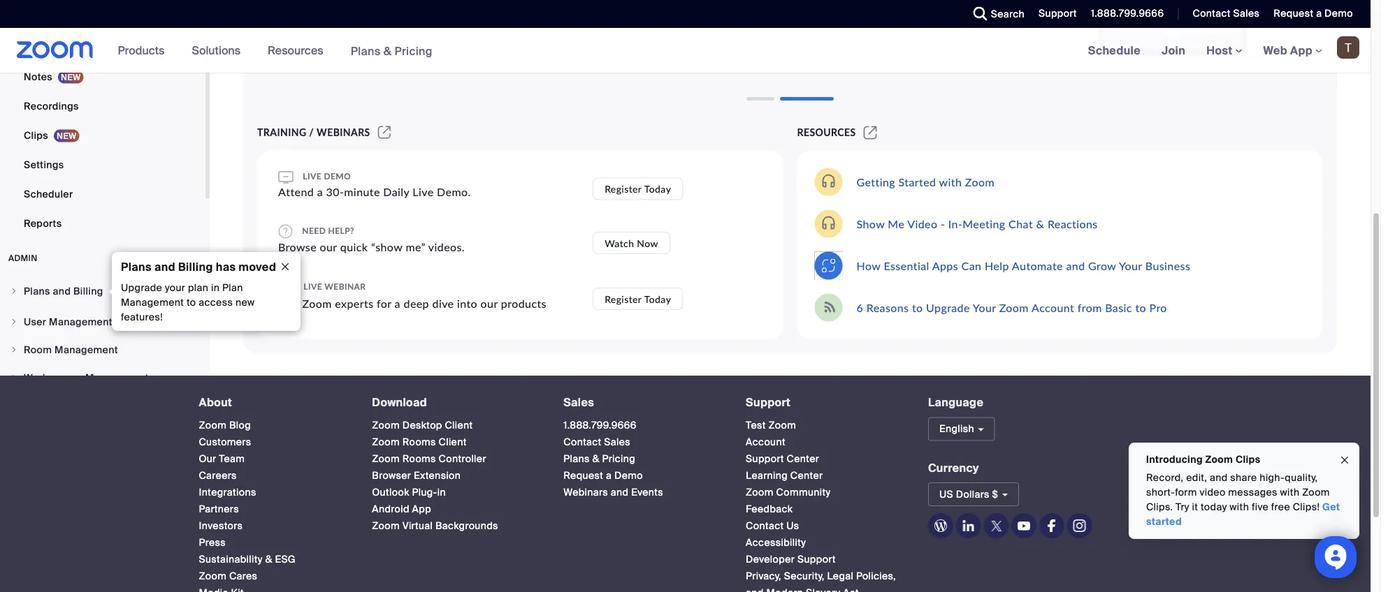 Task type: locate. For each thing, give the bounding box(es) containing it.
started
[[1147, 516, 1182, 529]]

1 vertical spatial 1.888.799.9666
[[564, 420, 637, 432]]

management down room management menu item
[[85, 372, 149, 385]]

access
[[199, 296, 233, 309]]

workspaces management
[[24, 372, 149, 385]]

1 horizontal spatial our
[[481, 297, 498, 310]]

1 horizontal spatial account
[[1032, 301, 1075, 315]]

sales up 1.888.799.9666 link
[[564, 396, 594, 410]]

register down watch
[[605, 293, 642, 305]]

learning center link
[[746, 470, 823, 483]]

plans up plans and billing menu item on the left of the page
[[121, 260, 152, 274]]

clips up the share
[[1236, 453, 1261, 466]]

sales up host dropdown button
[[1234, 7, 1260, 20]]

2 vertical spatial contact
[[746, 520, 784, 533]]

plans inside 1.888.799.9666 contact sales plans & pricing request a demo webinars and events
[[564, 453, 590, 466]]

2 vertical spatial sales
[[604, 436, 631, 449]]

browser
[[372, 470, 411, 483]]

demo
[[1325, 7, 1354, 20], [615, 470, 643, 483]]

rooms
[[403, 436, 436, 449], [403, 453, 436, 466]]

2 rooms from the top
[[403, 453, 436, 466]]

2 right image from the top
[[10, 346, 18, 354]]

register up watch
[[605, 183, 642, 195]]

join left host
[[1162, 43, 1186, 58]]

upgrade inside upgrade your plan in plan management to access new features!
[[121, 282, 162, 295]]

live inside live webinar join zoom experts for a deep dive into our products
[[304, 281, 322, 292]]

and left "grow"
[[1066, 259, 1085, 273]]

plan
[[188, 282, 209, 295]]

app right web
[[1291, 43, 1313, 58]]

sales
[[1234, 7, 1260, 20], [564, 396, 594, 410], [604, 436, 631, 449]]

1 horizontal spatial app
[[1291, 43, 1313, 58]]

billing up 'plan'
[[178, 260, 213, 274]]

a right 'for'
[[395, 297, 401, 310]]

account left from
[[1032, 301, 1075, 315]]

support link
[[1028, 0, 1081, 28], [1039, 7, 1077, 20], [746, 396, 791, 410]]

right image inside 'user management' menu item
[[10, 318, 18, 326]]

room
[[24, 344, 52, 357]]

0 vertical spatial right image
[[10, 318, 18, 326]]

live webinar join zoom experts for a deep dive into our products
[[278, 281, 547, 310]]

management for user management
[[49, 316, 112, 329]]

0 vertical spatial with
[[939, 175, 962, 189]]

1 rooms from the top
[[403, 436, 436, 449]]

management up room management
[[49, 316, 112, 329]]

1 vertical spatial register
[[605, 293, 642, 305]]

1.888.799.9666 for 1.888.799.9666
[[1091, 7, 1164, 20]]

1 horizontal spatial your
[[1119, 259, 1143, 273]]

contact down the feedback button
[[746, 520, 784, 533]]

today up now
[[644, 183, 671, 195]]

0 horizontal spatial clips
[[24, 129, 48, 142]]

download link
[[372, 396, 427, 410]]

1 vertical spatial pricing
[[602, 453, 636, 466]]

right image left the workspaces
[[10, 374, 18, 382]]

2 horizontal spatial contact
[[1193, 7, 1231, 20]]

plans and billing
[[24, 285, 103, 298]]

plans for plans & pricing
[[351, 44, 381, 58]]

automate
[[1012, 259, 1063, 273]]

management up workspaces management
[[55, 344, 118, 357]]

0 horizontal spatial app
[[412, 503, 431, 516]]

window new image
[[376, 127, 393, 138]]

live up the attend
[[303, 171, 322, 181]]

2 register today button from the top
[[593, 288, 683, 310]]

1 vertical spatial right image
[[10, 346, 18, 354]]

personal devices
[[24, 12, 107, 24]]

0 vertical spatial register today button
[[593, 178, 683, 200]]

in
[[211, 282, 220, 295], [437, 487, 446, 500]]

solutions button
[[192, 28, 247, 73]]

0 horizontal spatial in
[[211, 282, 220, 295]]

with down messages
[[1230, 501, 1249, 514]]

1 vertical spatial center
[[791, 470, 823, 483]]

0 vertical spatial billing
[[178, 260, 213, 274]]

register today button for join zoom experts for a deep dive into our products
[[593, 288, 683, 310]]

now
[[637, 237, 659, 249]]

0 vertical spatial clips
[[24, 129, 48, 142]]

help
[[985, 259, 1009, 273]]

clips inside 'link'
[[24, 129, 48, 142]]

currency
[[928, 461, 979, 476]]

1 register today from the top
[[605, 183, 671, 195]]

account
[[1032, 301, 1075, 315], [746, 436, 786, 449]]

0 horizontal spatial demo
[[615, 470, 643, 483]]

join inside live webinar join zoom experts for a deep dive into our products
[[278, 297, 299, 310]]

1 register today button from the top
[[593, 178, 683, 200]]

settings link
[[0, 151, 206, 179]]

2 register today from the top
[[605, 293, 671, 305]]

about
[[199, 396, 232, 410]]

personal menu menu
[[0, 0, 206, 239]]

today down now
[[644, 293, 671, 305]]

live left webinar at the top left of page
[[304, 281, 322, 292]]

in up access in the left of the page
[[211, 282, 220, 295]]

plans up webinars
[[564, 453, 590, 466]]

0 vertical spatial join
[[1162, 43, 1186, 58]]

1 vertical spatial rooms
[[403, 453, 436, 466]]

1.888.799.9666 for 1.888.799.9666 contact sales plans & pricing request a demo webinars and events
[[564, 420, 637, 432]]

1 horizontal spatial request
[[1274, 7, 1314, 20]]

a up webinars and events link
[[606, 470, 612, 483]]

center up learning center link
[[787, 453, 820, 466]]

record, edit, and share high-quality, short-form video messages with zoom clips. try it today with five free clips!
[[1147, 472, 1330, 514]]

0 vertical spatial in
[[211, 282, 220, 295]]

english
[[940, 423, 975, 436]]

1 vertical spatial your
[[973, 301, 996, 315]]

request a demo link
[[1264, 0, 1371, 28], [1274, 7, 1354, 20], [564, 470, 643, 483]]

our team link
[[199, 453, 245, 466]]

with up free
[[1280, 487, 1300, 500]]

right image for user management
[[10, 318, 18, 326]]

1 vertical spatial request
[[564, 470, 604, 483]]

1 vertical spatial register today
[[605, 293, 671, 305]]

getting started with zoom
[[857, 175, 995, 189]]

management inside 'user management' menu item
[[49, 316, 112, 329]]

$
[[992, 488, 998, 501]]

account down test zoom link
[[746, 436, 786, 449]]

legal
[[827, 571, 854, 583]]

our down need help? at the left top of the page
[[320, 240, 337, 254]]

upgrade your plan in plan management to access new features!
[[121, 282, 255, 324]]

0 horizontal spatial join
[[278, 297, 299, 310]]

register
[[605, 183, 642, 195], [605, 293, 642, 305]]

1 vertical spatial join
[[278, 297, 299, 310]]

live for live webinar join zoom experts for a deep dive into our products
[[304, 281, 322, 292]]

community
[[776, 487, 831, 500]]

1 horizontal spatial pricing
[[602, 453, 636, 466]]

billing up 'user management' menu item on the left bottom of page
[[73, 285, 103, 298]]

plans right right icon on the top left
[[24, 285, 50, 298]]

us
[[940, 488, 954, 501]]

1.888.799.9666 inside 1.888.799.9666 contact sales plans & pricing request a demo webinars and events
[[564, 420, 637, 432]]

integrations
[[199, 487, 256, 500]]

0 horizontal spatial billing
[[73, 285, 103, 298]]

pricing inside the product information navigation
[[395, 44, 433, 58]]

demo up profile picture
[[1325, 7, 1354, 20]]

2 horizontal spatial sales
[[1234, 7, 1260, 20]]

0 horizontal spatial account
[[746, 436, 786, 449]]

1 today from the top
[[644, 183, 671, 195]]

demo inside 1.888.799.9666 contact sales plans & pricing request a demo webinars and events
[[615, 470, 643, 483]]

0 horizontal spatial sales
[[564, 396, 594, 410]]

to inside upgrade your plan in plan management to access new features!
[[187, 296, 196, 309]]

center up community at the right of the page
[[791, 470, 823, 483]]

register today up watch now button
[[605, 183, 671, 195]]

get started
[[1147, 501, 1340, 529]]

0 horizontal spatial to
[[187, 296, 196, 309]]

request inside 1.888.799.9666 contact sales plans & pricing request a demo webinars and events
[[564, 470, 604, 483]]

sales down 1.888.799.9666 link
[[604, 436, 631, 449]]

0 vertical spatial rooms
[[403, 436, 436, 449]]

reasons
[[867, 301, 909, 315]]

demo up webinars and events link
[[615, 470, 643, 483]]

investors link
[[199, 520, 243, 533]]

billing inside menu item
[[73, 285, 103, 298]]

0 vertical spatial your
[[1119, 259, 1143, 273]]

1 vertical spatial today
[[644, 293, 671, 305]]

plans inside "plans and billing has moved" tooltip
[[121, 260, 152, 274]]

register today button down watch now button
[[593, 288, 683, 310]]

1 horizontal spatial join
[[1162, 43, 1186, 58]]

1 horizontal spatial contact
[[746, 520, 784, 533]]

0 vertical spatial pricing
[[395, 44, 433, 58]]

contact down 1.888.799.9666 link
[[564, 436, 602, 449]]

register today for attend a 30-minute daily live demo.
[[605, 183, 671, 195]]

1 right image from the top
[[10, 318, 18, 326]]

2 horizontal spatial to
[[1136, 301, 1147, 315]]

to left pro
[[1136, 301, 1147, 315]]

pro
[[1150, 301, 1167, 315]]

right image
[[10, 318, 18, 326], [10, 346, 18, 354], [10, 374, 18, 382]]

register today button up watch now button
[[593, 178, 683, 200]]

and left events
[[611, 487, 629, 500]]

rooms down desktop
[[403, 436, 436, 449]]

how essential apps can help automate and grow your business
[[857, 259, 1191, 273]]

introducing zoom clips
[[1147, 453, 1261, 466]]

plans right resources dropdown button
[[351, 44, 381, 58]]

videos.
[[428, 240, 465, 254]]

and down privacy, on the right bottom of the page
[[746, 587, 764, 593]]

management up features!
[[121, 296, 184, 309]]

management for room management
[[55, 344, 118, 357]]

rooms down zoom rooms client link
[[403, 453, 436, 466]]

right image
[[10, 287, 18, 296]]

request up web app dropdown button
[[1274, 7, 1314, 20]]

3 right image from the top
[[10, 374, 18, 382]]

0 horizontal spatial request
[[564, 470, 604, 483]]

0 vertical spatial demo
[[1325, 7, 1354, 20]]

us dollars $ button
[[928, 483, 1019, 507]]

0 vertical spatial app
[[1291, 43, 1313, 58]]

and up your
[[154, 260, 175, 274]]

account inside test zoom account support center learning center zoom community feedback contact us accessibility developer support privacy, security, legal policies, and modern slavery ac
[[746, 436, 786, 449]]

& inside the product information navigation
[[384, 44, 392, 58]]

basic
[[1105, 301, 1133, 315]]

show
[[857, 217, 885, 231]]

desktop
[[403, 420, 442, 432]]

a left 30-
[[317, 185, 323, 199]]

1 horizontal spatial upgrade
[[926, 301, 970, 315]]

0 vertical spatial today
[[644, 183, 671, 195]]

1 vertical spatial demo
[[615, 470, 643, 483]]

right image left room
[[10, 346, 18, 354]]

how
[[857, 259, 881, 273]]

zoom logo image
[[17, 41, 93, 59]]

right image for workspaces management
[[10, 374, 18, 382]]

show me video - in-meeting chat & reactions link
[[857, 217, 1098, 231]]

try
[[1176, 501, 1190, 514]]

1.888.799.9666 down sales link
[[564, 420, 637, 432]]

five
[[1252, 501, 1269, 514]]

0 horizontal spatial contact
[[564, 436, 602, 449]]

1 vertical spatial in
[[437, 487, 446, 500]]

1 vertical spatial upgrade
[[926, 301, 970, 315]]

billing for plans and billing has moved
[[178, 260, 213, 274]]

started
[[899, 175, 936, 189]]

banner
[[0, 28, 1371, 74]]

register today down watch now button
[[605, 293, 671, 305]]

1 vertical spatial contact
[[564, 436, 602, 449]]

0 horizontal spatial upgrade
[[121, 282, 162, 295]]

blog
[[229, 420, 251, 432]]

0 horizontal spatial pricing
[[395, 44, 433, 58]]

1 vertical spatial client
[[439, 436, 467, 449]]

sales inside 1.888.799.9666 contact sales plans & pricing request a demo webinars and events
[[604, 436, 631, 449]]

request up webinars
[[564, 470, 604, 483]]

2 vertical spatial with
[[1230, 501, 1249, 514]]

1 horizontal spatial clips
[[1236, 453, 1261, 466]]

free
[[1272, 501, 1291, 514]]

1 horizontal spatial sales
[[604, 436, 631, 449]]

whiteboards link
[[0, 34, 206, 62]]

0 vertical spatial upgrade
[[121, 282, 162, 295]]

with right started
[[939, 175, 962, 189]]

messages
[[1229, 487, 1278, 500]]

apps
[[932, 259, 959, 273]]

and inside test zoom account support center learning center zoom community feedback contact us accessibility developer support privacy, security, legal policies, and modern slavery ac
[[746, 587, 764, 593]]

your down "help"
[[973, 301, 996, 315]]

plans inside the product information navigation
[[351, 44, 381, 58]]

side navigation navigation
[[0, 0, 210, 477]]

upgrade down the apps
[[926, 301, 970, 315]]

upgrade up features!
[[121, 282, 162, 295]]

experts
[[335, 297, 374, 310]]

zoom cares link
[[199, 571, 258, 583]]

0 vertical spatial register
[[605, 183, 642, 195]]

app down 'plug-' in the bottom of the page
[[412, 503, 431, 516]]

demo.
[[437, 185, 471, 199]]

developer support link
[[746, 554, 836, 567]]

1 horizontal spatial 1.888.799.9666
[[1091, 7, 1164, 20]]

request a demo
[[1274, 7, 1354, 20]]

1 vertical spatial billing
[[73, 285, 103, 298]]

language
[[928, 396, 984, 410]]

to right reasons
[[912, 301, 923, 315]]

team
[[219, 453, 245, 466]]

1 vertical spatial our
[[481, 297, 498, 310]]

billing inside tooltip
[[178, 260, 213, 274]]

right image left user
[[10, 318, 18, 326]]

how essential apps can help automate and grow your business link
[[857, 259, 1191, 273]]

0 horizontal spatial 1.888.799.9666
[[564, 420, 637, 432]]

to down 'plan'
[[187, 296, 196, 309]]

daily
[[383, 185, 410, 199]]

our inside live webinar join zoom experts for a deep dive into our products
[[481, 297, 498, 310]]

0 vertical spatial register today
[[605, 183, 671, 195]]

support down account link
[[746, 453, 784, 466]]

chat
[[1009, 217, 1033, 231]]

and up the user management
[[53, 285, 71, 298]]

close image
[[274, 261, 296, 273]]

2 today from the top
[[644, 293, 671, 305]]

1 vertical spatial account
[[746, 436, 786, 449]]

careers link
[[199, 470, 237, 483]]

0 vertical spatial our
[[320, 240, 337, 254]]

join down close icon
[[278, 297, 299, 310]]

modern
[[767, 587, 804, 593]]

and up video
[[1210, 472, 1228, 485]]

1 vertical spatial register today button
[[593, 288, 683, 310]]

plans inside plans and billing menu item
[[24, 285, 50, 298]]

contact sales link
[[1183, 0, 1264, 28], [1193, 7, 1260, 20], [564, 436, 631, 449]]

with
[[939, 175, 962, 189], [1280, 487, 1300, 500], [1230, 501, 1249, 514]]

your right "grow"
[[1119, 259, 1143, 273]]

developer
[[746, 554, 795, 567]]

1.888.799.9666 up schedule
[[1091, 7, 1164, 20]]

0 vertical spatial 1.888.799.9666
[[1091, 7, 1164, 20]]

privacy, security, legal policies, and modern slavery ac link
[[746, 571, 896, 593]]

clips up settings at the left top
[[24, 129, 48, 142]]

1 horizontal spatial billing
[[178, 260, 213, 274]]

plans for plans and billing
[[24, 285, 50, 298]]

0 vertical spatial live
[[303, 171, 322, 181]]

contact up host
[[1193, 7, 1231, 20]]

1 vertical spatial app
[[412, 503, 431, 516]]

client
[[445, 420, 473, 432], [439, 436, 467, 449]]

right image inside the workspaces management menu item
[[10, 374, 18, 382]]

new
[[236, 296, 255, 309]]

policies,
[[856, 571, 896, 583]]

1 register from the top
[[605, 183, 642, 195]]

2 vertical spatial right image
[[10, 374, 18, 382]]

our right into
[[481, 297, 498, 310]]

right image inside room management menu item
[[10, 346, 18, 354]]

1 horizontal spatial in
[[437, 487, 446, 500]]

2 horizontal spatial with
[[1280, 487, 1300, 500]]

management inside the workspaces management menu item
[[85, 372, 149, 385]]

2 register from the top
[[605, 293, 642, 305]]

getting started with zoom link
[[857, 175, 995, 189]]

join
[[1162, 43, 1186, 58], [278, 297, 299, 310]]

zoom rooms client link
[[372, 436, 467, 449]]

1 vertical spatial live
[[304, 281, 322, 292]]

reports
[[24, 217, 62, 230]]

in down extension
[[437, 487, 446, 500]]

management inside room management menu item
[[55, 344, 118, 357]]

1 horizontal spatial demo
[[1325, 7, 1354, 20]]

your
[[1119, 259, 1143, 273], [973, 301, 996, 315]]

a inside 1.888.799.9666 contact sales plans & pricing request a demo webinars and events
[[606, 470, 612, 483]]



Task type: describe. For each thing, give the bounding box(es) containing it.
search button
[[963, 0, 1028, 28]]

personal
[[24, 12, 66, 24]]

0 horizontal spatial with
[[939, 175, 962, 189]]

personal devices link
[[0, 4, 206, 32]]

need
[[302, 226, 326, 236]]

test zoom link
[[746, 420, 796, 432]]

billing for plans and billing
[[73, 285, 103, 298]]

admin menu menu
[[0, 278, 206, 477]]

and inside menu item
[[53, 285, 71, 298]]

slavery
[[806, 587, 841, 593]]

6 reasons to upgrade your zoom account from basic to pro link
[[857, 301, 1167, 315]]

resources button
[[268, 28, 330, 73]]

schedule
[[1088, 43, 1141, 58]]

& inside 'zoom blog customers our team careers integrations partners investors press sustainability & esg zoom cares'
[[265, 554, 272, 567]]

web app button
[[1264, 43, 1323, 58]]

help?
[[328, 226, 354, 236]]

browse our quick "show me" videos.
[[278, 240, 465, 254]]

settings
[[24, 158, 64, 171]]

live for live demo
[[303, 171, 322, 181]]

products
[[501, 297, 547, 310]]

our
[[199, 453, 216, 466]]

and inside 1.888.799.9666 contact sales plans & pricing request a demo webinars and events
[[611, 487, 629, 500]]

0 vertical spatial account
[[1032, 301, 1075, 315]]

0 vertical spatial client
[[445, 420, 473, 432]]

banner containing products
[[0, 28, 1371, 74]]

register for attend a 30-minute daily live demo.
[[605, 183, 642, 195]]

accessibility
[[746, 537, 806, 550]]

contact us link
[[746, 520, 799, 533]]

0 vertical spatial center
[[787, 453, 820, 466]]

in inside upgrade your plan in plan management to access new features!
[[211, 282, 220, 295]]

zoom blog customers our team careers integrations partners investors press sustainability & esg zoom cares
[[199, 420, 296, 583]]

management for workspaces management
[[85, 372, 149, 385]]

getting
[[857, 175, 896, 189]]

admin
[[8, 253, 38, 264]]

1 vertical spatial sales
[[564, 396, 594, 410]]

plans and billing menu item
[[0, 278, 206, 308]]

scheduler link
[[0, 180, 206, 208]]

clips!
[[1293, 501, 1320, 514]]

reports link
[[0, 210, 206, 238]]

register today for join zoom experts for a deep dive into our products
[[605, 293, 671, 305]]

pricing inside 1.888.799.9666 contact sales plans & pricing request a demo webinars and events
[[602, 453, 636, 466]]

webinars and events link
[[564, 487, 664, 500]]

quick
[[340, 240, 368, 254]]

clips link
[[0, 122, 206, 150]]

into
[[457, 297, 478, 310]]

resources
[[268, 43, 323, 58]]

and inside tooltip
[[154, 260, 175, 274]]

and inside record, edit, and share high-quality, short-form video messages with zoom clips. try it today with five free clips!
[[1210, 472, 1228, 485]]

watch now button
[[593, 232, 670, 254]]

schedule link
[[1078, 28, 1152, 73]]

0 vertical spatial contact
[[1193, 7, 1231, 20]]

join inside meetings navigation
[[1162, 43, 1186, 58]]

"show
[[371, 240, 403, 254]]

workspaces
[[24, 372, 83, 385]]

app inside meetings navigation
[[1291, 43, 1313, 58]]

your
[[165, 282, 185, 295]]

0 horizontal spatial our
[[320, 240, 337, 254]]

press
[[199, 537, 226, 550]]

0 vertical spatial sales
[[1234, 7, 1260, 20]]

web app
[[1264, 43, 1313, 58]]

feedback
[[746, 503, 793, 516]]

moved
[[239, 260, 276, 274]]

webinars
[[317, 127, 370, 138]]

support right search at the right top
[[1039, 7, 1077, 20]]

1 vertical spatial with
[[1280, 487, 1300, 500]]

customers
[[199, 436, 251, 449]]

meetings navigation
[[1078, 28, 1371, 74]]

register today button for attend a 30-minute daily live demo.
[[593, 178, 683, 200]]

contact inside 1.888.799.9666 contact sales plans & pricing request a demo webinars and events
[[564, 436, 602, 449]]

today for join zoom experts for a deep dive into our products
[[644, 293, 671, 305]]

1 vertical spatial clips
[[1236, 453, 1261, 466]]

6
[[857, 301, 864, 315]]

user management
[[24, 316, 112, 329]]

right image for room management
[[10, 346, 18, 354]]

window new image
[[862, 127, 879, 138]]

today for attend a 30-minute daily live demo.
[[644, 183, 671, 195]]

zoom inside live webinar join zoom experts for a deep dive into our products
[[302, 297, 332, 310]]

room management menu item
[[0, 337, 206, 364]]

me"
[[406, 240, 426, 254]]

form
[[1175, 487, 1197, 500]]

register for join zoom experts for a deep dive into our products
[[605, 293, 642, 305]]

webinar
[[325, 281, 366, 292]]

in inside the zoom desktop client zoom rooms client zoom rooms controller browser extension outlook plug-in android app zoom virtual backgrounds
[[437, 487, 446, 500]]

close image
[[1340, 453, 1351, 469]]

privacy,
[[746, 571, 782, 583]]

android
[[372, 503, 410, 516]]

share
[[1231, 472, 1257, 485]]

english button
[[928, 418, 995, 442]]

browser extension link
[[372, 470, 461, 483]]

get started link
[[1147, 501, 1340, 529]]

contact sales
[[1193, 7, 1260, 20]]

zoom inside record, edit, and share high-quality, short-form video messages with zoom clips. try it today with five free clips!
[[1303, 487, 1330, 500]]

user management menu item
[[0, 309, 206, 336]]

resources
[[797, 127, 856, 138]]

us dollars $
[[940, 488, 998, 501]]

has
[[216, 260, 236, 274]]

live
[[413, 185, 434, 199]]

notes
[[24, 70, 52, 83]]

& inside 1.888.799.9666 contact sales plans & pricing request a demo webinars and events
[[593, 453, 600, 466]]

devices
[[69, 12, 107, 24]]

essential
[[884, 259, 930, 273]]

plans for plans and billing has moved
[[121, 260, 152, 274]]

workspaces management menu item
[[0, 365, 206, 392]]

1 horizontal spatial to
[[912, 301, 923, 315]]

account link
[[746, 436, 786, 449]]

attend a 30-minute daily live demo.
[[278, 185, 471, 199]]

cares
[[229, 571, 258, 583]]

customers link
[[199, 436, 251, 449]]

host
[[1207, 43, 1236, 58]]

management inside upgrade your plan in plan management to access new features!
[[121, 296, 184, 309]]

app inside the zoom desktop client zoom rooms client zoom rooms controller browser extension outlook plug-in android app zoom virtual backgrounds
[[412, 503, 431, 516]]

get
[[1323, 501, 1340, 514]]

watch
[[605, 237, 634, 249]]

plans and billing has moved tooltip
[[108, 252, 301, 331]]

support up security,
[[798, 554, 836, 567]]

training / webinars
[[257, 127, 370, 138]]

partners
[[199, 503, 239, 516]]

in-
[[949, 217, 963, 231]]

features!
[[121, 311, 163, 324]]

integrations link
[[199, 487, 256, 500]]

support center link
[[746, 453, 820, 466]]

a up web app dropdown button
[[1317, 7, 1322, 20]]

0 vertical spatial request
[[1274, 7, 1314, 20]]

plans & pricing
[[351, 44, 433, 58]]

webinars
[[564, 487, 608, 500]]

can
[[962, 259, 982, 273]]

support up test zoom link
[[746, 396, 791, 410]]

contact inside test zoom account support center learning center zoom community feedback contact us accessibility developer support privacy, security, legal policies, and modern slavery ac
[[746, 520, 784, 533]]

0 horizontal spatial your
[[973, 301, 996, 315]]

profile picture image
[[1337, 36, 1360, 59]]

notes link
[[0, 63, 206, 91]]

a inside live webinar join zoom experts for a deep dive into our products
[[395, 297, 401, 310]]

zoom virtual backgrounds link
[[372, 520, 498, 533]]

learning
[[746, 470, 788, 483]]

dive
[[432, 297, 454, 310]]

sustainability & esg link
[[199, 554, 296, 567]]

browse
[[278, 240, 317, 254]]

1 horizontal spatial with
[[1230, 501, 1249, 514]]

product information navigation
[[107, 28, 443, 74]]

zoom desktop client zoom rooms client zoom rooms controller browser extension outlook plug-in android app zoom virtual backgrounds
[[372, 420, 498, 533]]

recordings link
[[0, 92, 206, 120]]



Task type: vqa. For each thing, say whether or not it's contained in the screenshot.
6th menu item from the top of the Admin Menu 'menu'
no



